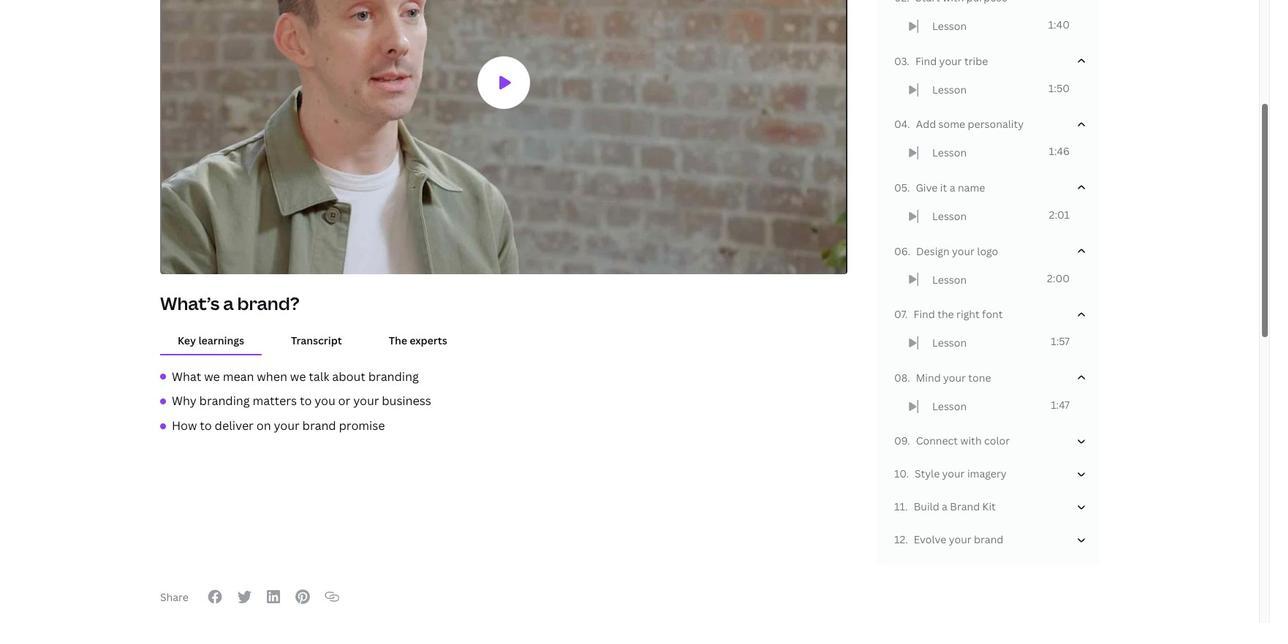 Task type: locate. For each thing, give the bounding box(es) containing it.
connect
[[916, 434, 958, 448]]

2 horizontal spatial a
[[950, 181, 955, 195]]

. for 10
[[906, 467, 909, 481]]

1 horizontal spatial we
[[290, 368, 306, 384]]

key
[[178, 333, 196, 347]]

brand down you
[[302, 417, 336, 433]]

. left give
[[907, 181, 910, 195]]

05
[[894, 181, 907, 195]]

we right what
[[204, 368, 220, 384]]

we left 'talk'
[[290, 368, 306, 384]]

your right or
[[353, 393, 379, 409]]

2:00
[[1047, 271, 1070, 285]]

personality
[[968, 117, 1024, 131]]

10 . style your imagery
[[894, 467, 1007, 481]]

brand down kit
[[974, 533, 1004, 547]]

your left tone
[[943, 371, 966, 384]]

lesson down 07 . find the right font
[[932, 336, 967, 350]]

0 horizontal spatial we
[[204, 368, 220, 384]]

2 vertical spatial a
[[942, 500, 948, 514]]

2 lesson from the top
[[932, 82, 967, 96]]

1 vertical spatial find
[[914, 307, 935, 321]]

your for 12 . evolve your brand
[[949, 533, 972, 547]]

what
[[172, 368, 201, 384]]

1:46
[[1049, 144, 1070, 158]]

. left the
[[905, 307, 908, 321]]

your for 03 . find your tribe
[[939, 54, 962, 68]]

1:47
[[1051, 398, 1070, 412]]

why
[[172, 393, 197, 409]]

10
[[894, 467, 906, 481]]

1 vertical spatial to
[[200, 417, 212, 433]]

1 we from the left
[[204, 368, 220, 384]]

7 lesson from the top
[[932, 399, 967, 413]]

lesson down 03 . find your tribe
[[932, 82, 967, 96]]

talk
[[309, 368, 329, 384]]

lesson down 'some'
[[932, 146, 967, 160]]

a right build
[[942, 500, 948, 514]]

share
[[160, 590, 189, 604]]

. left connect
[[908, 434, 910, 448]]

. left design
[[908, 244, 910, 258]]

color
[[984, 434, 1010, 448]]

. left add
[[908, 117, 910, 131]]

branding up 'business'
[[368, 368, 419, 384]]

03 . find your tribe
[[894, 54, 988, 68]]

tribe
[[964, 54, 988, 68]]

4 lesson from the top
[[932, 209, 967, 223]]

find left the
[[914, 307, 935, 321]]

a
[[950, 181, 955, 195], [223, 291, 234, 315], [942, 500, 948, 514]]

your
[[939, 54, 962, 68], [952, 244, 975, 258], [943, 371, 966, 384], [353, 393, 379, 409], [274, 417, 300, 433], [942, 467, 965, 481], [949, 533, 972, 547]]

a up learnings
[[223, 291, 234, 315]]

. left the mind
[[908, 371, 910, 384]]

to left you
[[300, 393, 312, 409]]

your left tribe
[[939, 54, 962, 68]]

0 vertical spatial to
[[300, 393, 312, 409]]

07 . find the right font
[[894, 307, 1003, 321]]

to right how
[[200, 417, 212, 433]]

. left build
[[905, 500, 908, 514]]

2 we from the left
[[290, 368, 306, 384]]

learnings
[[198, 333, 244, 347]]

brand
[[302, 417, 336, 433], [974, 533, 1004, 547]]

12 . evolve your brand
[[894, 533, 1004, 547]]

1 lesson from the top
[[932, 19, 967, 33]]

branding up deliver
[[199, 393, 250, 409]]

0 vertical spatial a
[[950, 181, 955, 195]]

07
[[894, 307, 905, 321]]

1:57
[[1051, 334, 1070, 348]]

a right it
[[950, 181, 955, 195]]

1 horizontal spatial brand
[[974, 533, 1004, 547]]

5 lesson from the top
[[932, 272, 967, 286]]

3 lesson from the top
[[932, 146, 967, 160]]

find for find the right font
[[914, 307, 935, 321]]

how to deliver on your brand promise
[[172, 417, 385, 433]]

1 vertical spatial branding
[[199, 393, 250, 409]]

. for 09
[[908, 434, 910, 448]]

6 lesson from the top
[[932, 336, 967, 350]]

0 horizontal spatial brand
[[302, 417, 336, 433]]

the experts button
[[371, 327, 465, 354]]

08
[[894, 371, 908, 384]]

lesson down it
[[932, 209, 967, 223]]

11
[[894, 500, 905, 514]]

mind
[[916, 371, 941, 384]]

lesson for 2:01
[[932, 209, 967, 223]]

lesson
[[932, 19, 967, 33], [932, 82, 967, 96], [932, 146, 967, 160], [932, 209, 967, 223], [932, 272, 967, 286], [932, 336, 967, 350], [932, 399, 967, 413]]

find
[[916, 54, 937, 68], [914, 307, 935, 321]]

to
[[300, 393, 312, 409], [200, 417, 212, 433]]

mean
[[223, 368, 254, 384]]

03
[[894, 54, 907, 68]]

brand?
[[237, 291, 300, 315]]

when
[[257, 368, 287, 384]]

why branding matters to you or your business
[[172, 393, 431, 409]]

name
[[958, 181, 985, 195]]

1 vertical spatial brand
[[974, 533, 1004, 547]]

branding
[[368, 368, 419, 384], [199, 393, 250, 409]]

your right style on the bottom right of page
[[942, 467, 965, 481]]

your right evolve at the right of page
[[949, 533, 972, 547]]

04 . add some personality
[[894, 117, 1024, 131]]

find right 03
[[916, 54, 937, 68]]

lesson for 1:50
[[932, 82, 967, 96]]

0 horizontal spatial a
[[223, 291, 234, 315]]

what we mean when we talk about branding
[[172, 368, 419, 384]]

0 vertical spatial find
[[916, 54, 937, 68]]

about
[[332, 368, 366, 384]]

0 vertical spatial branding
[[368, 368, 419, 384]]

experts
[[410, 333, 447, 347]]

your right on
[[274, 417, 300, 433]]

lesson for 2:00
[[932, 272, 967, 286]]

lesson down 06 . design your logo
[[932, 272, 967, 286]]

. left evolve at the right of page
[[905, 533, 908, 547]]

evolve
[[914, 533, 947, 547]]

0 horizontal spatial to
[[200, 417, 212, 433]]

. up "04"
[[907, 54, 910, 68]]

the
[[389, 333, 407, 347]]

brand design course - what's a brand - james gilmore image
[[162, 0, 846, 277]]

your left logo
[[952, 244, 975, 258]]

. left style on the bottom right of page
[[906, 467, 909, 481]]

lesson up 03 . find your tribe
[[932, 19, 967, 33]]

font
[[982, 307, 1003, 321]]

what's a brand?
[[160, 291, 300, 315]]

.
[[907, 54, 910, 68], [908, 117, 910, 131], [907, 181, 910, 195], [908, 244, 910, 258], [905, 307, 908, 321], [908, 371, 910, 384], [908, 434, 910, 448], [906, 467, 909, 481], [905, 500, 908, 514], [905, 533, 908, 547]]

1 horizontal spatial to
[[300, 393, 312, 409]]

we
[[204, 368, 220, 384], [290, 368, 306, 384]]

kit
[[983, 500, 996, 514]]

brand
[[950, 500, 980, 514]]

imagery
[[967, 467, 1007, 481]]

0 horizontal spatial branding
[[199, 393, 250, 409]]

lesson down 08 . mind your tone
[[932, 399, 967, 413]]

. for 05
[[907, 181, 910, 195]]

or
[[338, 393, 350, 409]]



Task type: vqa. For each thing, say whether or not it's contained in the screenshot.
to to the top
yes



Task type: describe. For each thing, give the bounding box(es) containing it.
1 horizontal spatial branding
[[368, 368, 419, 384]]

the experts
[[389, 333, 447, 347]]

. for 08
[[908, 371, 910, 384]]

1:50
[[1049, 81, 1070, 95]]

your for 06 . design your logo
[[952, 244, 975, 258]]

add
[[916, 117, 936, 131]]

you
[[315, 393, 335, 409]]

right
[[957, 307, 980, 321]]

1 horizontal spatial a
[[942, 500, 948, 514]]

your for 10 . style your imagery
[[942, 467, 965, 481]]

business
[[382, 393, 431, 409]]

lesson for 1:46
[[932, 146, 967, 160]]

1:40
[[1048, 18, 1070, 32]]

tone
[[968, 371, 991, 384]]

05 . give it a name
[[894, 181, 985, 195]]

transcript
[[291, 333, 342, 347]]

give
[[916, 181, 938, 195]]

. for 07
[[905, 307, 908, 321]]

. for 03
[[907, 54, 910, 68]]

1 vertical spatial a
[[223, 291, 234, 315]]

your for 08 . mind your tone
[[943, 371, 966, 384]]

on
[[256, 417, 271, 433]]

lesson for 1:57
[[932, 336, 967, 350]]

12
[[894, 533, 905, 547]]

04
[[894, 117, 908, 131]]

logo
[[977, 244, 998, 258]]

with
[[961, 434, 982, 448]]

the
[[938, 307, 954, 321]]

deliver
[[215, 417, 254, 433]]

. for 06
[[908, 244, 910, 258]]

key learnings
[[178, 333, 244, 347]]

how
[[172, 417, 197, 433]]

some
[[939, 117, 965, 131]]

promise
[[339, 417, 385, 433]]

what's
[[160, 291, 220, 315]]

it
[[940, 181, 947, 195]]

. for 04
[[908, 117, 910, 131]]

08 . mind your tone
[[894, 371, 991, 384]]

build
[[914, 500, 939, 514]]

2:01
[[1049, 208, 1070, 222]]

find for find your tribe
[[916, 54, 937, 68]]

. for 12
[[905, 533, 908, 547]]

design
[[916, 244, 950, 258]]

lesson for 1:40
[[932, 19, 967, 33]]

lesson for 1:47
[[932, 399, 967, 413]]

06
[[894, 244, 908, 258]]

transcript button
[[273, 327, 360, 354]]

09 . connect with color
[[894, 434, 1010, 448]]

0 vertical spatial brand
[[302, 417, 336, 433]]

06 . design your logo
[[894, 244, 998, 258]]

09
[[894, 434, 908, 448]]

11 . build a brand kit
[[894, 500, 996, 514]]

matters
[[253, 393, 297, 409]]

style
[[915, 467, 940, 481]]

. for 11
[[905, 500, 908, 514]]

key learnings button
[[160, 327, 262, 354]]



